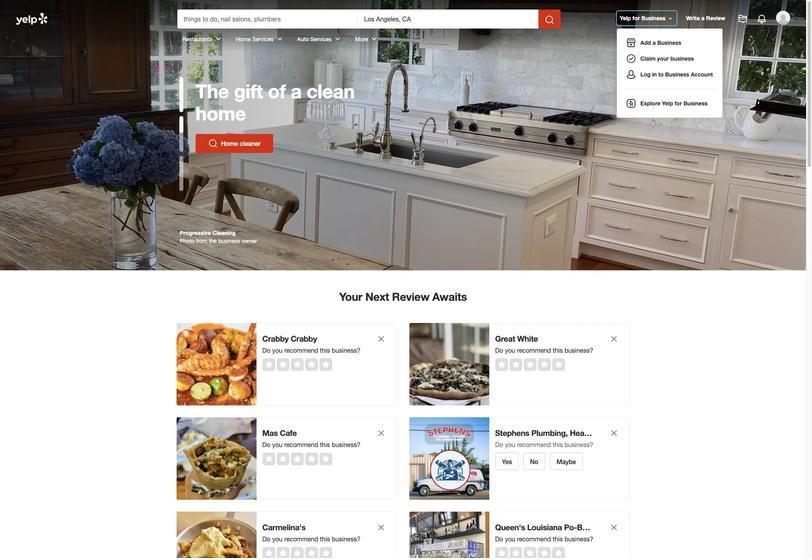Task type: locate. For each thing, give the bounding box(es) containing it.
claim your business
[[641, 55, 695, 62]]

a right of on the left top of the page
[[291, 80, 302, 102]]

progressive cleaning photo from the business owner
[[180, 229, 257, 244]]

do down stephens
[[496, 441, 504, 448]]

services right auto
[[311, 36, 332, 42]]

the
[[196, 80, 229, 102]]

0 vertical spatial for
[[633, 15, 641, 22]]

this for crabby crabby
[[320, 347, 331, 354]]

0 vertical spatial home
[[236, 36, 251, 42]]

a inside the gift of a clean home
[[291, 80, 302, 102]]

yelp
[[620, 15, 632, 22], [663, 100, 674, 107]]

rating element down crabby crabby
[[263, 358, 333, 371]]

2 services from the left
[[311, 36, 332, 42]]

yelp right explore
[[663, 100, 674, 107]]

rating element
[[263, 358, 333, 371], [496, 358, 566, 371], [263, 453, 333, 465], [263, 547, 333, 558], [496, 547, 566, 558]]

business? down crabby crabby link
[[332, 347, 361, 354]]

this down mas cafe link
[[320, 441, 331, 448]]

do down queen's
[[496, 535, 504, 543]]

24 chevron down v2 image right auto services
[[333, 34, 343, 44]]

you down the mas cafe
[[273, 441, 283, 448]]

you for stephens plumbing, heating & air conditioning
[[506, 441, 516, 448]]

you
[[273, 347, 283, 354], [506, 347, 516, 354], [273, 441, 283, 448], [506, 441, 516, 448], [273, 535, 283, 543], [506, 535, 516, 543]]

you down stephens
[[506, 441, 516, 448]]

a right write
[[702, 15, 705, 22]]

recommend down mas cafe link
[[285, 441, 319, 448]]

24 add biz v2 image
[[627, 38, 636, 48]]

1 horizontal spatial review
[[707, 15, 726, 22]]

0 horizontal spatial 24 chevron down v2 image
[[214, 34, 223, 44]]

24 search v2 image
[[208, 139, 218, 148]]

1 horizontal spatial 24 chevron down v2 image
[[370, 34, 379, 44]]

0 vertical spatial yelp
[[620, 15, 632, 22]]

0 horizontal spatial yelp
[[620, 15, 632, 22]]

2 24 chevron down v2 image from the left
[[370, 34, 379, 44]]

None field
[[184, 15, 352, 23], [364, 15, 532, 23]]

photo
[[180, 238, 195, 244]]

this down queen's louisiana po-boy cafe
[[553, 535, 564, 543]]

explore banner section banner
[[0, 0, 807, 270]]

cafe right mas
[[280, 428, 297, 438]]

0 horizontal spatial review
[[392, 290, 430, 303]]

business? down stephens plumbing, heating & air conditioning
[[565, 441, 594, 448]]

24 chevron down v2 image inside the home services link
[[275, 34, 285, 44]]

you for mas cafe
[[273, 441, 283, 448]]

do you recommend this business? down 'louisiana'
[[496, 535, 594, 543]]

a
[[702, 15, 705, 22], [653, 39, 656, 46], [291, 80, 302, 102]]

recommend for stephens plumbing, heating & air conditioning
[[518, 441, 552, 448]]

claim your business button
[[624, 51, 717, 67]]

home
[[236, 36, 251, 42], [221, 140, 238, 147]]

do down carmelina's
[[263, 535, 271, 543]]

24 chevron down v2 image inside auto services link
[[333, 34, 343, 44]]

progressive cleaning link
[[180, 229, 236, 236]]

2 none field from the left
[[364, 15, 532, 23]]

this down plumbing,
[[553, 441, 564, 448]]

mas
[[263, 428, 278, 438]]

1 horizontal spatial a
[[653, 39, 656, 46]]

you down queen's
[[506, 535, 516, 543]]

rating element down carmelina's
[[263, 547, 333, 558]]

business
[[671, 55, 695, 62], [218, 238, 240, 244]]

(no rating) image down white
[[496, 358, 566, 371]]

dismiss card image for carmelina's
[[377, 523, 386, 532]]

services down 'find' field
[[253, 36, 274, 42]]

for right explore
[[675, 100, 683, 107]]

yes button
[[496, 453, 519, 470]]

(no rating) image down 'louisiana'
[[496, 547, 566, 558]]

the gift of a clean home
[[196, 80, 355, 124]]

1 crabby from the left
[[263, 334, 289, 343]]

1 horizontal spatial 24 chevron down v2 image
[[275, 34, 285, 44]]

rating element for crabby crabby
[[263, 358, 333, 371]]

business?
[[332, 347, 361, 354], [565, 347, 594, 354], [332, 441, 361, 448], [565, 441, 594, 448], [332, 535, 361, 543], [565, 535, 594, 543]]

0 vertical spatial a
[[702, 15, 705, 22]]

you down carmelina's
[[273, 535, 283, 543]]

(no rating) image
[[263, 358, 333, 371], [496, 358, 566, 371], [263, 453, 333, 465], [263, 547, 333, 558], [496, 547, 566, 558]]

None radio
[[277, 358, 290, 371], [306, 358, 318, 371], [524, 358, 537, 371], [539, 358, 551, 371], [553, 358, 566, 371], [263, 453, 275, 465], [320, 453, 333, 465], [277, 547, 290, 558], [291, 547, 304, 558], [306, 547, 318, 558], [524, 547, 537, 558], [277, 358, 290, 371], [306, 358, 318, 371], [524, 358, 537, 371], [539, 358, 551, 371], [553, 358, 566, 371], [263, 453, 275, 465], [320, 453, 333, 465], [277, 547, 290, 558], [291, 547, 304, 558], [306, 547, 318, 558], [524, 547, 537, 558]]

this down crabby crabby link
[[320, 347, 331, 354]]

your
[[340, 290, 363, 303]]

you for great white
[[506, 347, 516, 354]]

business? down carmelina's link
[[332, 535, 361, 543]]

home services
[[236, 36, 274, 42]]

gift
[[234, 80, 263, 102]]

1 horizontal spatial dismiss card image
[[610, 429, 619, 438]]

24 chevron down v2 image left auto
[[275, 34, 285, 44]]

you down great
[[506, 347, 516, 354]]

business right to
[[666, 71, 690, 78]]

business? down great white link
[[565, 347, 594, 354]]

rating element down white
[[496, 358, 566, 371]]

write
[[687, 15, 701, 22]]

1 horizontal spatial yelp
[[663, 100, 674, 107]]

you for queen's louisiana po-boy cafe
[[506, 535, 516, 543]]

home inside 'business categories' element
[[236, 36, 251, 42]]

0 vertical spatial cafe
[[280, 428, 297, 438]]

24 chevron down v2 image
[[214, 34, 223, 44], [275, 34, 285, 44]]

16 chevron down v2 image
[[668, 15, 674, 22]]

(no rating) image down carmelina's
[[263, 547, 333, 558]]

cafe
[[280, 428, 297, 438], [594, 522, 611, 532]]

for
[[633, 15, 641, 22], [675, 100, 683, 107]]

business? down boy
[[565, 535, 594, 543]]

for inside explore yelp for business button
[[675, 100, 683, 107]]

home right "24 search v2" image
[[221, 140, 238, 147]]

mas cafe link
[[263, 427, 362, 438]]

queen's louisiana po-boy cafe
[[496, 522, 611, 532]]

0 horizontal spatial services
[[253, 36, 274, 42]]

0 vertical spatial review
[[707, 15, 726, 22]]

1 horizontal spatial none field
[[364, 15, 532, 23]]

do you recommend this business? down carmelina's link
[[263, 535, 361, 543]]

queen's
[[496, 522, 526, 532]]

home for home cleaner
[[221, 140, 238, 147]]

you down crabby crabby
[[273, 347, 283, 354]]

do for crabby crabby
[[263, 347, 271, 354]]

24 chevron down v2 image inside more link
[[370, 34, 379, 44]]

this down carmelina's link
[[320, 535, 331, 543]]

1 none field from the left
[[184, 15, 352, 23]]

restaurants link
[[176, 29, 230, 52]]

projects image
[[739, 14, 748, 24]]

dismiss card image
[[377, 334, 386, 344], [610, 334, 619, 344], [377, 429, 386, 438], [610, 523, 619, 532]]

business up log in to business account
[[671, 55, 695, 62]]

(no rating) image for great white
[[496, 358, 566, 371]]

you for carmelina's
[[273, 535, 283, 543]]

None radio
[[263, 358, 275, 371], [291, 358, 304, 371], [320, 358, 333, 371], [496, 358, 508, 371], [510, 358, 523, 371], [277, 453, 290, 465], [291, 453, 304, 465], [306, 453, 318, 465], [263, 547, 275, 558], [320, 547, 333, 558], [496, 547, 508, 558], [510, 547, 523, 558], [539, 547, 551, 558], [553, 547, 566, 558], [263, 358, 275, 371], [291, 358, 304, 371], [320, 358, 333, 371], [496, 358, 508, 371], [510, 358, 523, 371], [277, 453, 290, 465], [291, 453, 304, 465], [306, 453, 318, 465], [263, 547, 275, 558], [320, 547, 333, 558], [496, 547, 508, 558], [510, 547, 523, 558], [539, 547, 551, 558], [553, 547, 566, 558]]

1 horizontal spatial cafe
[[594, 522, 611, 532]]

home down 'find' field
[[236, 36, 251, 42]]

24 chevron down v2 image right restaurants
[[214, 34, 223, 44]]

photo of stephens plumbing, heating & air conditioning image
[[410, 417, 490, 500]]

(no rating) image down crabby crabby
[[263, 358, 333, 371]]

review inside write a review 'link'
[[707, 15, 726, 22]]

air
[[608, 428, 618, 438]]

1 horizontal spatial crabby
[[291, 334, 318, 343]]

yelp up 24 add biz v2 icon
[[620, 15, 632, 22]]

2 24 chevron down v2 image from the left
[[275, 34, 285, 44]]

0 horizontal spatial cafe
[[280, 428, 297, 438]]

business? down mas cafe link
[[332, 441, 361, 448]]

crabby crabby link
[[263, 333, 362, 344]]

1 horizontal spatial services
[[311, 36, 332, 42]]

do you recommend this business? down great white link
[[496, 347, 594, 354]]

1 vertical spatial home
[[221, 140, 238, 147]]

(no rating) image down mas cafe link
[[263, 453, 333, 465]]

do for great white
[[496, 347, 504, 354]]

this for queen's louisiana po-boy cafe
[[553, 535, 564, 543]]

24 yelp for biz v2 image
[[627, 99, 636, 108]]

(no rating) image for crabby crabby
[[263, 358, 333, 371]]

1 24 chevron down v2 image from the left
[[333, 34, 343, 44]]

24 chevron down v2 image inside the restaurants link
[[214, 34, 223, 44]]

owner
[[242, 238, 257, 244]]

1 vertical spatial review
[[392, 290, 430, 303]]

rating element down mas cafe link
[[263, 453, 333, 465]]

do down mas
[[263, 441, 271, 448]]

None search field
[[177, 10, 563, 29]]

1 vertical spatial for
[[675, 100, 683, 107]]

this
[[320, 347, 331, 354], [553, 347, 564, 354], [320, 441, 331, 448], [553, 441, 564, 448], [320, 535, 331, 543], [553, 535, 564, 543]]

recommend for carmelina's
[[285, 535, 319, 543]]

services for auto services
[[311, 36, 332, 42]]

services
[[253, 36, 274, 42], [311, 36, 332, 42]]

do you recommend this business? down mas cafe link
[[263, 441, 361, 448]]

recommend up no
[[518, 441, 552, 448]]

0 horizontal spatial none field
[[184, 15, 352, 23]]

do you recommend this business? down crabby crabby link
[[263, 347, 361, 354]]

this down great white link
[[553, 347, 564, 354]]

conditioning
[[620, 428, 667, 438]]

do you recommend this business?
[[263, 347, 361, 354], [496, 347, 594, 354], [263, 441, 361, 448], [496, 441, 594, 448], [263, 535, 361, 543], [496, 535, 594, 543]]

for up 24 add biz v2 icon
[[633, 15, 641, 22]]

1 horizontal spatial business
[[671, 55, 695, 62]]

0 horizontal spatial 24 chevron down v2 image
[[333, 34, 343, 44]]

24 chevron down v2 image right more
[[370, 34, 379, 44]]

do down great
[[496, 347, 504, 354]]

review right next
[[392, 290, 430, 303]]

1 horizontal spatial for
[[675, 100, 683, 107]]

a inside 'link'
[[702, 15, 705, 22]]

yelp for business
[[620, 15, 666, 22]]

1 select slide image from the top
[[180, 77, 183, 112]]

photo of crabby crabby image
[[177, 323, 257, 405]]

rating element for mas cafe
[[263, 453, 333, 465]]

select slide image
[[180, 77, 183, 112], [180, 99, 183, 135]]

0 vertical spatial business
[[671, 55, 695, 62]]

recommend for mas cafe
[[285, 441, 319, 448]]

photo of queen's louisiana po-boy cafe image
[[410, 512, 490, 558]]

review right write
[[707, 15, 726, 22]]

recommend
[[285, 347, 319, 354], [518, 347, 552, 354], [285, 441, 319, 448], [518, 441, 552, 448], [285, 535, 319, 543], [518, 535, 552, 543]]

review
[[707, 15, 726, 22], [392, 290, 430, 303]]

recommend down carmelina's link
[[285, 535, 319, 543]]

none field near
[[364, 15, 532, 23]]

0 horizontal spatial for
[[633, 15, 641, 22]]

home
[[196, 102, 246, 124]]

0 horizontal spatial a
[[291, 80, 302, 102]]

do you recommend this business? for mas cafe
[[263, 441, 361, 448]]

1 24 chevron down v2 image from the left
[[214, 34, 223, 44]]

business? for great white
[[565, 347, 594, 354]]

(no rating) image for queen's louisiana po-boy cafe
[[496, 547, 566, 558]]

None search field
[[0, 0, 807, 118]]

1 services from the left
[[253, 36, 274, 42]]

do down crabby crabby
[[263, 347, 271, 354]]

24 chevron down v2 image for more
[[370, 34, 379, 44]]

1 vertical spatial cafe
[[594, 522, 611, 532]]

a inside button
[[653, 39, 656, 46]]

1 vertical spatial dismiss card image
[[377, 523, 386, 532]]

business down "cleaning"
[[218, 238, 240, 244]]

do you recommend this business? down plumbing,
[[496, 441, 594, 448]]

do you recommend this business? for great white
[[496, 347, 594, 354]]

none search field containing yelp for business
[[0, 0, 807, 118]]

home services link
[[230, 29, 291, 52]]

recommend down white
[[518, 347, 552, 354]]

progressive
[[180, 229, 211, 236]]

0 horizontal spatial crabby
[[263, 334, 289, 343]]

24 chevron down v2 image
[[333, 34, 343, 44], [370, 34, 379, 44]]

0 horizontal spatial dismiss card image
[[377, 523, 386, 532]]

a right add
[[653, 39, 656, 46]]

dismiss card image for great white
[[610, 334, 619, 344]]

log in to business account
[[641, 71, 714, 78]]

Near text field
[[364, 15, 532, 23]]

add
[[641, 39, 652, 46]]

awaits
[[433, 290, 467, 303]]

dismiss card image
[[610, 429, 619, 438], [377, 523, 386, 532]]

business
[[642, 15, 666, 22], [658, 39, 682, 46], [666, 71, 690, 78], [684, 100, 708, 107]]

do
[[263, 347, 271, 354], [496, 347, 504, 354], [263, 441, 271, 448], [496, 441, 504, 448], [263, 535, 271, 543], [496, 535, 504, 543]]

write a review link
[[684, 11, 729, 26]]

rating element down 'louisiana'
[[496, 547, 566, 558]]

boy
[[578, 522, 592, 532]]

1 vertical spatial a
[[653, 39, 656, 46]]

auto services link
[[291, 29, 349, 52]]

rating element for carmelina's
[[263, 547, 333, 558]]

1 vertical spatial business
[[218, 238, 240, 244]]

business? for mas cafe
[[332, 441, 361, 448]]

recommend down 'louisiana'
[[518, 535, 552, 543]]

cafe right boy
[[594, 522, 611, 532]]

crabby
[[263, 334, 289, 343], [291, 334, 318, 343]]

0 horizontal spatial business
[[218, 238, 240, 244]]

more
[[356, 36, 368, 42]]

do for queen's louisiana po-boy cafe
[[496, 535, 504, 543]]

0 vertical spatial dismiss card image
[[610, 429, 619, 438]]

1 vertical spatial yelp
[[663, 100, 674, 107]]

2 horizontal spatial a
[[702, 15, 705, 22]]

2 vertical spatial a
[[291, 80, 302, 102]]

clean
[[307, 80, 355, 102]]

dismiss card image for queen's louisiana po-boy cafe
[[610, 523, 619, 532]]

(no rating) image for mas cafe
[[263, 453, 333, 465]]

recommend down crabby crabby link
[[285, 347, 319, 354]]



Task type: vqa. For each thing, say whether or not it's contained in the screenshot.
24 External Link V2 icon
no



Task type: describe. For each thing, give the bounding box(es) containing it.
mas cafe
[[263, 428, 297, 438]]

rating element for queen's louisiana po-boy cafe
[[496, 547, 566, 558]]

business up claim your business
[[658, 39, 682, 46]]

a for write
[[702, 15, 705, 22]]

no
[[531, 458, 539, 465]]

review for a
[[707, 15, 726, 22]]

plumbing,
[[532, 428, 569, 438]]

po-
[[565, 522, 578, 532]]

dismiss card image for crabby crabby
[[377, 334, 386, 344]]

account
[[691, 71, 714, 78]]

recommend for crabby crabby
[[285, 347, 319, 354]]

auto services
[[297, 36, 332, 42]]

photo of carmelina's image
[[177, 512, 257, 558]]

do for mas cafe
[[263, 441, 271, 448]]

no button
[[524, 453, 546, 470]]

stephens
[[496, 428, 530, 438]]

more link
[[349, 29, 386, 52]]

from
[[196, 238, 208, 244]]

(no rating) image for carmelina's
[[263, 547, 333, 558]]

maybe
[[557, 458, 577, 465]]

recommend for great white
[[518, 347, 552, 354]]

auto
[[297, 36, 309, 42]]

cafe inside "link"
[[594, 522, 611, 532]]

you for crabby crabby
[[273, 347, 283, 354]]

business? for crabby crabby
[[332, 347, 361, 354]]

home cleaner
[[221, 140, 261, 147]]

dismiss card image for stephens plumbing, heating & air conditioning
[[610, 429, 619, 438]]

none search field inside explore banner section banner
[[177, 10, 563, 29]]

24 chevron down v2 image for home services
[[275, 34, 285, 44]]

yelp inside explore yelp for business button
[[663, 100, 674, 107]]

do for carmelina's
[[263, 535, 271, 543]]

business? for carmelina's
[[332, 535, 361, 543]]

add a business
[[641, 39, 682, 46]]

yes
[[503, 458, 513, 465]]

your next review awaits
[[340, 290, 467, 303]]

log in to business account button
[[624, 67, 717, 83]]

great white link
[[496, 333, 595, 344]]

2 crabby from the left
[[291, 334, 318, 343]]

this for great white
[[553, 347, 564, 354]]

yelp inside yelp for business button
[[620, 15, 632, 22]]

the
[[209, 238, 217, 244]]

crabby crabby
[[263, 334, 318, 343]]

home for home services
[[236, 36, 251, 42]]

this for stephens plumbing, heating & air conditioning
[[553, 441, 564, 448]]

services for home services
[[253, 36, 274, 42]]

home cleaner link
[[196, 134, 274, 153]]

great
[[496, 334, 516, 343]]

rating element for great white
[[496, 358, 566, 371]]

cleaning
[[213, 229, 236, 236]]

24 chevron down v2 image for auto services
[[333, 34, 343, 44]]

business down account
[[684, 100, 708, 107]]

carmelina's
[[263, 522, 306, 532]]

this for carmelina's
[[320, 535, 331, 543]]

2 select slide image from the top
[[180, 99, 183, 135]]

carmelina's link
[[263, 522, 362, 533]]

dismiss card image for mas cafe
[[377, 429, 386, 438]]

24 chevron down v2 image for restaurants
[[214, 34, 223, 44]]

do you recommend this business? for crabby crabby
[[263, 347, 361, 354]]

stephens plumbing, heating & air conditioning
[[496, 428, 667, 438]]

explore
[[641, 100, 661, 107]]

write a review
[[687, 15, 726, 22]]

louisiana
[[528, 522, 563, 532]]

yelp for business button
[[617, 11, 677, 26]]

do you recommend this business? for queen's louisiana po-boy cafe
[[496, 535, 594, 543]]

maybe button
[[551, 453, 583, 470]]

do you recommend this business? for carmelina's
[[263, 535, 361, 543]]

recommend for queen's louisiana po-boy cafe
[[518, 535, 552, 543]]

to
[[659, 71, 664, 78]]

next
[[366, 290, 389, 303]]

queen's louisiana po-boy cafe link
[[496, 522, 611, 533]]

none field 'find'
[[184, 15, 352, 23]]

claim
[[641, 55, 656, 62]]

24 claim v2 image
[[627, 54, 636, 64]]

photo of great white image
[[410, 323, 490, 405]]

user actions element
[[614, 10, 802, 118]]

for inside yelp for business button
[[633, 15, 641, 22]]

do for stephens plumbing, heating & air conditioning
[[496, 441, 504, 448]]

restaurants
[[183, 36, 212, 42]]

business inside progressive cleaning photo from the business owner
[[218, 238, 240, 244]]

cleaner
[[240, 140, 261, 147]]

explore yelp for business
[[641, 100, 708, 107]]

in
[[653, 71, 657, 78]]

business? for stephens plumbing, heating & air conditioning
[[565, 441, 594, 448]]

a for add
[[653, 39, 656, 46]]

this for mas cafe
[[320, 441, 331, 448]]

tyler b. image
[[777, 11, 791, 25]]

heating
[[571, 428, 599, 438]]

business categories element
[[176, 29, 791, 52]]

white
[[518, 334, 539, 343]]

explore yelp for business button
[[624, 96, 717, 112]]

add a business button
[[624, 35, 717, 51]]

business left 16 chevron down v2 icon
[[642, 15, 666, 22]]

great white
[[496, 334, 539, 343]]

your
[[658, 55, 670, 62]]

review for next
[[392, 290, 430, 303]]

of
[[268, 80, 286, 102]]

business inside button
[[671, 55, 695, 62]]

search image
[[545, 15, 555, 25]]

24 friends v2 image
[[627, 70, 636, 79]]

business? for queen's louisiana po-boy cafe
[[565, 535, 594, 543]]

&
[[601, 428, 606, 438]]

photo of mas cafe image
[[177, 417, 257, 500]]

stephens plumbing, heating & air conditioning link
[[496, 427, 667, 438]]

notifications image
[[758, 14, 767, 24]]

do you recommend this business? for stephens plumbing, heating & air conditioning
[[496, 441, 594, 448]]

Find text field
[[184, 15, 352, 23]]

log
[[641, 71, 651, 78]]



